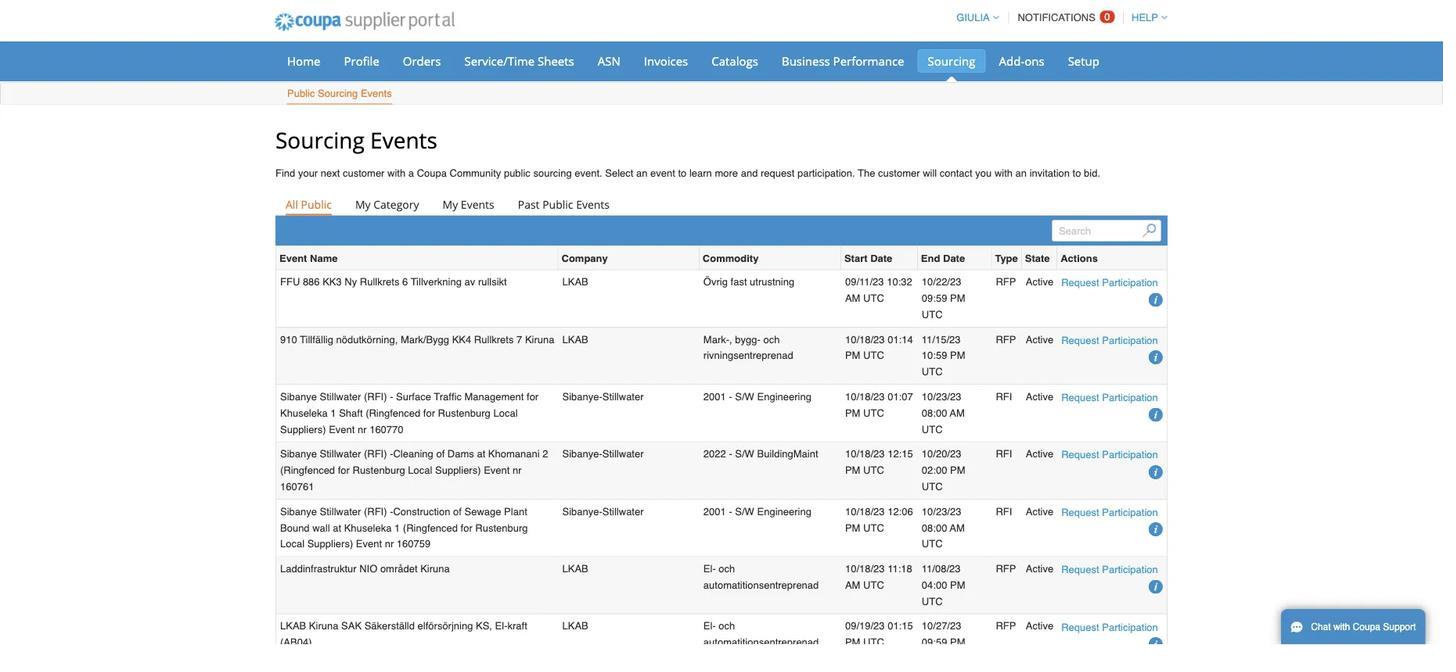 Task type: locate. For each thing, give the bounding box(es) containing it.
0 horizontal spatial nr
[[358, 424, 367, 435]]

1 horizontal spatial 1
[[394, 522, 400, 534]]

3 sibanye-stillwater from the top
[[562, 506, 644, 518]]

lkab inside lkab kiruna sak säkerställd elförsörjning ks, el-kraft (ab04)
[[280, 621, 306, 633]]

utc down 09/19/23
[[863, 637, 884, 646]]

3 participation from the top
[[1102, 392, 1158, 404]]

1 rfi from the top
[[996, 391, 1012, 403]]

active
[[1026, 276, 1054, 288], [1026, 334, 1054, 345], [1026, 391, 1054, 403], [1026, 448, 1054, 460], [1026, 506, 1054, 518], [1026, 563, 1054, 575], [1026, 621, 1054, 633]]

request participation button for 01:15
[[1061, 619, 1158, 636]]

(ringfenced inside "sibanye stillwater (rfi) -cleaning of dams at khomanani 2 (ringfenced for rustenburg local suppliers) event nr 160761"
[[280, 465, 335, 476]]

- inside "sibanye stillwater (rfi) -cleaning of dams at khomanani 2 (ringfenced for rustenburg local suppliers) event nr 160761"
[[390, 448, 393, 460]]

1 request participation button from the top
[[1061, 275, 1158, 291]]

events down community
[[461, 197, 494, 212]]

0 vertical spatial 1
[[331, 407, 336, 419]]

el- och automatitionsentreprenad
[[703, 563, 819, 591], [703, 621, 819, 646]]

2 10/18/23 from the top
[[845, 391, 885, 403]]

1 rfp from the top
[[996, 276, 1016, 288]]

1 horizontal spatial an
[[1016, 167, 1027, 179]]

local down cleaning
[[408, 465, 432, 476]]

pm down 09/19/23
[[845, 637, 860, 646]]

public right past at the top left of page
[[542, 197, 573, 212]]

2 vertical spatial (ringfenced
[[403, 522, 458, 534]]

1 vertical spatial at
[[333, 522, 341, 534]]

sibanye up 160761 at the left bottom
[[280, 448, 317, 460]]

pm for 10/20/23 02:00 pm utc
[[950, 465, 965, 476]]

1 vertical spatial sibanye-stillwater
[[562, 448, 644, 460]]

at right 'dams'
[[477, 448, 485, 460]]

company
[[562, 252, 608, 264]]

2 s/w from the top
[[735, 448, 754, 460]]

date right start
[[870, 252, 892, 264]]

pm for 10/18/23 12:15 pm utc
[[845, 465, 860, 476]]

nr inside sibanye stillwater (rfi) -construction of sewage plant bound wall at khuseleka 1 (ringfenced for rustenburg local suppliers) event nr 160759
[[385, 538, 394, 550]]

public for all
[[301, 197, 332, 212]]

sourcing
[[928, 53, 976, 69], [318, 88, 358, 99], [275, 125, 365, 155]]

suppliers) inside sibanye stillwater (rfi) -construction of sewage plant bound wall at khuseleka 1 (ringfenced for rustenburg local suppliers) event nr 160759
[[307, 538, 353, 550]]

0 vertical spatial automatitionsentreprenad
[[703, 580, 819, 591]]

sourcing down profile link
[[318, 88, 358, 99]]

utc down 04:00
[[922, 596, 943, 608]]

participation
[[1102, 277, 1158, 289], [1102, 334, 1158, 346], [1102, 392, 1158, 404], [1102, 449, 1158, 461], [1102, 507, 1158, 518], [1102, 564, 1158, 576], [1102, 622, 1158, 633]]

10/18/23 left 01:14
[[845, 334, 885, 345]]

my
[[355, 197, 371, 212], [443, 197, 458, 212]]

rfp for 11/15/23 10:59 pm utc
[[996, 334, 1016, 345]]

sibanye inside sibanye stillwater (rfi) -construction of sewage plant bound wall at khuseleka 1 (ringfenced for rustenburg local suppliers) event nr 160759
[[280, 506, 317, 518]]

of left 'dams'
[[436, 448, 445, 460]]

1 sibanye-stillwater from the top
[[562, 391, 644, 403]]

1 participation from the top
[[1102, 277, 1158, 289]]

(rfi) inside sibanye stillwater (rfi) - surface traffic management for khuseleka 1 shaft (ringfenced for rustenburg local suppliers) event nr 160770
[[364, 391, 387, 403]]

1 vertical spatial och
[[719, 563, 735, 575]]

mark-
[[703, 334, 729, 345]]

pm up 10/18/23 12:15 pm utc at the bottom of the page
[[845, 407, 860, 419]]

am up '10/20/23'
[[950, 407, 965, 419]]

08:00 up 11/08/23
[[922, 522, 947, 534]]

0 vertical spatial engineering
[[757, 391, 811, 403]]

4 request participation button from the top
[[1061, 447, 1158, 463]]

12:15
[[888, 448, 913, 460]]

0 vertical spatial sibanye-
[[562, 391, 602, 403]]

3 request from the top
[[1061, 392, 1099, 404]]

pm inside 10/22/23 09:59 pm utc
[[950, 292, 965, 304]]

stillwater inside sibanye stillwater (rfi) -construction of sewage plant bound wall at khuseleka 1 (ringfenced for rustenburg local suppliers) event nr 160759
[[320, 506, 361, 518]]

0 vertical spatial khuseleka
[[280, 407, 328, 419]]

2 participation from the top
[[1102, 334, 1158, 346]]

- down 2022 - s/w buildingmaint
[[729, 506, 732, 518]]

10/18/23 for 10/18/23 12:06 pm utc
[[845, 506, 885, 518]]

nr down shaft
[[358, 424, 367, 435]]

coupa supplier portal image
[[264, 2, 465, 41]]

events up a
[[370, 125, 437, 155]]

3 request participation from the top
[[1061, 392, 1158, 404]]

pm inside 10/18/23 01:07 pm utc
[[845, 407, 860, 419]]

2001 - s/w  engineering
[[703, 391, 811, 403], [703, 506, 811, 518]]

request participation button for 12:06
[[1061, 504, 1158, 521]]

1
[[331, 407, 336, 419], [394, 522, 400, 534]]

utc up "10/18/23 12:06 pm utc"
[[863, 465, 884, 476]]

0 vertical spatial sourcing
[[928, 53, 976, 69]]

an left the invitation
[[1016, 167, 1027, 179]]

lkab for kraft
[[562, 621, 588, 633]]

public
[[504, 167, 531, 179]]

1 (rfi) from the top
[[364, 391, 387, 403]]

pm inside 10/18/23 12:15 pm utc
[[845, 465, 860, 476]]

0 horizontal spatial of
[[436, 448, 445, 460]]

7 request participation button from the top
[[1061, 619, 1158, 636]]

help
[[1132, 12, 1158, 23]]

sheets
[[538, 53, 574, 69]]

kraft
[[507, 621, 527, 633]]

1 vertical spatial coupa
[[1353, 622, 1380, 633]]

3 s/w from the top
[[735, 506, 754, 518]]

for down sewage
[[461, 522, 472, 534]]

coupa left support
[[1353, 622, 1380, 633]]

customer right next
[[343, 167, 385, 179]]

6 request participation from the top
[[1061, 564, 1158, 576]]

utc down 02:00
[[922, 481, 943, 493]]

10/18/23 inside 10/18/23 12:15 pm utc
[[845, 448, 885, 460]]

request participation for 12:15
[[1061, 449, 1158, 461]]

am down the 09/11/23 in the top of the page
[[845, 292, 860, 304]]

1 horizontal spatial at
[[477, 448, 485, 460]]

sourcing down giulia
[[928, 53, 976, 69]]

2 vertical spatial sibanye-stillwater
[[562, 506, 644, 518]]

1 vertical spatial (ringfenced
[[280, 465, 335, 476]]

2 engineering from the top
[[757, 506, 811, 518]]

(ringfenced
[[366, 407, 420, 419], [280, 465, 335, 476], [403, 522, 458, 534]]

s/w for 10/18/23 12:15 pm utc
[[735, 448, 754, 460]]

with right chat
[[1334, 622, 1350, 633]]

2 horizontal spatial local
[[493, 407, 518, 419]]

3 active from the top
[[1026, 391, 1054, 403]]

2001 for 10/18/23 12:06 pm utc
[[703, 506, 726, 518]]

utc up 10/18/23 12:15 pm utc at the bottom of the page
[[863, 407, 884, 419]]

event up nio
[[356, 538, 382, 550]]

1 10/23/23 08:00 am utc from the top
[[922, 391, 965, 435]]

4 request participation from the top
[[1061, 449, 1158, 461]]

sibanye inside "sibanye stillwater (rfi) -cleaning of dams at khomanani 2 (ringfenced for rustenburg local suppliers) event nr 160761"
[[280, 448, 317, 460]]

2 08:00 from the top
[[922, 522, 947, 534]]

1 horizontal spatial of
[[453, 506, 462, 518]]

2 my from the left
[[443, 197, 458, 212]]

09:59 inside '10/27/23 09:59 p'
[[922, 637, 947, 646]]

tillverkning
[[411, 276, 462, 288]]

automatitionsentreprenad for pm
[[703, 637, 819, 646]]

2001 - s/w  engineering down rivningsentreprenad
[[703, 391, 811, 403]]

09/11/23
[[845, 276, 884, 288]]

pm inside "10/18/23 12:06 pm utc"
[[845, 522, 860, 534]]

of inside sibanye stillwater (rfi) -construction of sewage plant bound wall at khuseleka 1 (ringfenced for rustenburg local suppliers) event nr 160759
[[453, 506, 462, 518]]

rfp right '11/15/23 10:59 pm utc'
[[996, 334, 1016, 345]]

09:59 inside 10/22/23 09:59 pm utc
[[922, 292, 947, 304]]

khomanani
[[488, 448, 540, 460]]

my inside my category link
[[355, 197, 371, 212]]

2 request from the top
[[1061, 334, 1099, 346]]

an left the event on the left
[[636, 167, 648, 179]]

2 vertical spatial sibanye
[[280, 506, 317, 518]]

0 horizontal spatial customer
[[343, 167, 385, 179]]

0 vertical spatial 10/23/23 08:00 am utc
[[922, 391, 965, 435]]

suppliers) up 160761 at the left bottom
[[280, 424, 326, 435]]

dams
[[448, 448, 474, 460]]

request participation for 11:18
[[1061, 564, 1158, 576]]

pm inside 10/20/23 02:00 pm utc
[[950, 465, 965, 476]]

3 sibanye from the top
[[280, 506, 317, 518]]

local
[[493, 407, 518, 419], [408, 465, 432, 476], [280, 538, 304, 550]]

kiruna right the 7
[[525, 334, 554, 345]]

sibanye inside sibanye stillwater (rfi) - surface traffic management for khuseleka 1 shaft (ringfenced for rustenburg local suppliers) event nr 160770
[[280, 391, 317, 403]]

2 10/23/23 08:00 am utc from the top
[[922, 506, 965, 550]]

0 vertical spatial 08:00
[[922, 407, 947, 419]]

stillwater inside "sibanye stillwater (rfi) -cleaning of dams at khomanani 2 (ringfenced for rustenburg local suppliers) event nr 160761"
[[320, 448, 361, 460]]

start date button
[[844, 250, 892, 266]]

utc inside 10/18/23 01:07 pm utc
[[863, 407, 884, 419]]

10/23/23 for 01:07
[[922, 391, 961, 403]]

end date button
[[921, 250, 965, 266]]

active for 09/11/23 10:32 am utc
[[1026, 276, 1054, 288]]

state
[[1025, 252, 1050, 264]]

nr down 'khomanani'
[[513, 465, 522, 476]]

0 horizontal spatial to
[[678, 167, 687, 179]]

0 vertical spatial rfi
[[996, 391, 1012, 403]]

giulia
[[956, 12, 990, 23]]

of left sewage
[[453, 506, 462, 518]]

with left a
[[387, 167, 406, 179]]

(rfi) left construction
[[364, 506, 387, 518]]

0 vertical spatial of
[[436, 448, 445, 460]]

1 vertical spatial sibanye
[[280, 448, 317, 460]]

request for 11:18
[[1061, 564, 1099, 576]]

2 2001 - s/w  engineering from the top
[[703, 506, 811, 518]]

0 horizontal spatial 1
[[331, 407, 336, 419]]

10/18/23 inside "10/18/23 12:06 pm utc"
[[845, 506, 885, 518]]

2 vertical spatial s/w
[[735, 506, 754, 518]]

my inside my events link
[[443, 197, 458, 212]]

request for 12:15
[[1061, 449, 1099, 461]]

1 vertical spatial automatitionsentreprenad
[[703, 637, 819, 646]]

1 horizontal spatial khuseleka
[[344, 522, 392, 534]]

1 vertical spatial suppliers)
[[435, 465, 481, 476]]

request participation for 10:32
[[1061, 277, 1158, 289]]

10/23/23 08:00 am utc up '10/20/23'
[[922, 391, 965, 435]]

public right all
[[301, 197, 332, 212]]

2 horizontal spatial kiruna
[[525, 334, 554, 345]]

events inside public sourcing events link
[[361, 88, 392, 99]]

date right end
[[943, 252, 965, 264]]

sourcing up next
[[275, 125, 365, 155]]

customer left will
[[878, 167, 920, 179]]

1 vertical spatial rfi
[[996, 448, 1012, 460]]

1 vertical spatial sourcing
[[318, 88, 358, 99]]

1 horizontal spatial my
[[443, 197, 458, 212]]

(rfi) down 160770
[[364, 448, 387, 460]]

rfp down type button
[[996, 276, 1016, 288]]

2 (rfi) from the top
[[364, 448, 387, 460]]

1 vertical spatial khuseleka
[[344, 522, 392, 534]]

1 to from the left
[[678, 167, 687, 179]]

(rfi) inside "sibanye stillwater (rfi) -cleaning of dams at khomanani 2 (ringfenced for rustenburg local suppliers) event nr 160761"
[[364, 448, 387, 460]]

local down management
[[493, 407, 518, 419]]

1 vertical spatial el- och automatitionsentreprenad
[[703, 621, 819, 646]]

09:59 for 10/22/23
[[922, 292, 947, 304]]

1 horizontal spatial local
[[408, 465, 432, 476]]

pm for 11/15/23 10:59 pm utc
[[950, 350, 965, 362]]

request for 01:15
[[1061, 622, 1099, 633]]

rustenburg inside sibanye stillwater (rfi) -construction of sewage plant bound wall at khuseleka 1 (ringfenced for rustenburg local suppliers) event nr 160759
[[475, 522, 528, 534]]

s/w down 2022 - s/w buildingmaint
[[735, 506, 754, 518]]

pm up 10/18/23 11:18 am utc
[[845, 522, 860, 534]]

0 horizontal spatial date
[[870, 252, 892, 264]]

0 vertical spatial local
[[493, 407, 518, 419]]

2 vertical spatial rfi
[[996, 506, 1012, 518]]

with right the you
[[995, 167, 1013, 179]]

active for 09/19/23 01:15 pm utc
[[1026, 621, 1054, 633]]

2 rfi from the top
[[996, 448, 1012, 460]]

tab list
[[275, 193, 1168, 215]]

0 vertical spatial sibanye-stillwater
[[562, 391, 644, 403]]

am
[[845, 292, 860, 304], [950, 407, 965, 419], [950, 522, 965, 534], [845, 580, 860, 591]]

5 request participation button from the top
[[1061, 504, 1158, 521]]

el-
[[703, 563, 716, 575], [495, 621, 507, 633], [703, 621, 716, 633]]

2 vertical spatial local
[[280, 538, 304, 550]]

my for my category
[[355, 197, 371, 212]]

utc up 09/19/23
[[863, 580, 884, 591]]

1 vertical spatial kiruna
[[420, 563, 450, 575]]

utc inside 10/20/23 02:00 pm utc
[[922, 481, 943, 493]]

10/22/23 09:59 pm utc
[[922, 276, 965, 320]]

0 vertical spatial rullkrets
[[360, 276, 399, 288]]

coupa inside 'button'
[[1353, 622, 1380, 633]]

2 vertical spatial (rfi)
[[364, 506, 387, 518]]

2001 down 2022
[[703, 506, 726, 518]]

2 sibanye-stillwater from the top
[[562, 448, 644, 460]]

1 sibanye from the top
[[280, 391, 317, 403]]

3 request participation button from the top
[[1061, 390, 1158, 406]]

1 up the 160759
[[394, 522, 400, 534]]

kiruna
[[525, 334, 554, 345], [420, 563, 450, 575], [309, 621, 338, 633]]

7 request participation from the top
[[1061, 622, 1158, 633]]

pm down '10/20/23'
[[950, 465, 965, 476]]

6 active from the top
[[1026, 563, 1054, 575]]

kiruna inside lkab kiruna sak säkerställd elförsörjning ks, el-kraft (ab04)
[[309, 621, 338, 633]]

ffu 886 kk3 ny rullkrets 6 tillverkning av rullsikt
[[280, 276, 507, 288]]

s/w right 2022
[[735, 448, 754, 460]]

rfp for 10/27/23 09:59 p
[[996, 621, 1016, 633]]

1 vertical spatial rustenburg
[[353, 465, 405, 476]]

navigation
[[949, 2, 1168, 33]]

pm inside '11/15/23 10:59 pm utc'
[[950, 350, 965, 362]]

pm for 10/18/23 12:06 pm utc
[[845, 522, 860, 534]]

at inside "sibanye stillwater (rfi) -cleaning of dams at khomanani 2 (ringfenced for rustenburg local suppliers) event nr 160761"
[[477, 448, 485, 460]]

1 inside sibanye stillwater (rfi) - surface traffic management for khuseleka 1 shaft (ringfenced for rustenburg local suppliers) event nr 160770
[[331, 407, 336, 419]]

1 date from the left
[[870, 252, 892, 264]]

events inside "past public events" link
[[576, 197, 610, 212]]

search image
[[1142, 224, 1156, 238]]

1 2001 from the top
[[703, 391, 726, 403]]

5 10/18/23 from the top
[[845, 563, 885, 575]]

event up ffu
[[279, 252, 307, 264]]

0 horizontal spatial at
[[333, 522, 341, 534]]

4 rfp from the top
[[996, 621, 1016, 633]]

my for my events
[[443, 197, 458, 212]]

5 active from the top
[[1026, 506, 1054, 518]]

2 horizontal spatial with
[[1334, 622, 1350, 633]]

1 vertical spatial engineering
[[757, 506, 811, 518]]

2 vertical spatial sourcing
[[275, 125, 365, 155]]

0 vertical spatial 2001 - s/w  engineering
[[703, 391, 811, 403]]

10/18/23 inside 10/18/23 01:07 pm utc
[[845, 391, 885, 403]]

1 10/23/23 from the top
[[922, 391, 961, 403]]

past
[[518, 197, 540, 212]]

0 vertical spatial kiruna
[[525, 334, 554, 345]]

nr left the 160759
[[385, 538, 394, 550]]

khuseleka up nio
[[344, 522, 392, 534]]

name
[[310, 252, 338, 264]]

tab list containing all public
[[275, 193, 1168, 215]]

2 sibanye- from the top
[[562, 448, 602, 460]]

laddinfrastruktur nio området kiruna
[[280, 563, 450, 575]]

type
[[995, 252, 1018, 264]]

(rfi) for cleaning
[[364, 448, 387, 460]]

rustenburg
[[438, 407, 491, 419], [353, 465, 405, 476], [475, 522, 528, 534]]

event
[[650, 167, 675, 179]]

10/18/23 inside 10/18/23 11:18 am utc
[[845, 563, 885, 575]]

6 participation from the top
[[1102, 564, 1158, 576]]

3 10/18/23 from the top
[[845, 448, 885, 460]]

0 vertical spatial 2001
[[703, 391, 726, 403]]

5 request from the top
[[1061, 507, 1099, 518]]

1 automatitionsentreprenad from the top
[[703, 580, 819, 591]]

0 horizontal spatial an
[[636, 167, 648, 179]]

1 left shaft
[[331, 407, 336, 419]]

10/23/23 08:00 am utc for 10/18/23 01:07 pm utc
[[922, 391, 965, 435]]

0 horizontal spatial rullkrets
[[360, 276, 399, 288]]

company button
[[562, 250, 608, 266]]

1 horizontal spatial kiruna
[[420, 563, 450, 575]]

public inside 'link'
[[301, 197, 332, 212]]

6 request participation button from the top
[[1061, 562, 1158, 578]]

1 horizontal spatial date
[[943, 252, 965, 264]]

event down 'khomanani'
[[484, 465, 510, 476]]

rivningsentreprenad
[[703, 350, 793, 362]]

1 s/w from the top
[[735, 391, 754, 403]]

2 automatitionsentreprenad from the top
[[703, 637, 819, 646]]

to left the learn
[[678, 167, 687, 179]]

2 request participation from the top
[[1061, 334, 1158, 346]]

rfp for 10/22/23 09:59 pm utc
[[996, 276, 1016, 288]]

1 sibanye- from the top
[[562, 391, 602, 403]]

s/w
[[735, 391, 754, 403], [735, 448, 754, 460], [735, 506, 754, 518]]

suppliers) down 'dams'
[[435, 465, 481, 476]]

events down profile link
[[361, 88, 392, 99]]

2 2001 from the top
[[703, 506, 726, 518]]

10/22/23
[[922, 276, 961, 288]]

08:00 for 10/18/23 01:07 pm utc
[[922, 407, 947, 419]]

säkerställd
[[364, 621, 415, 633]]

my down community
[[443, 197, 458, 212]]

khuseleka left shaft
[[280, 407, 328, 419]]

2 request participation button from the top
[[1061, 332, 1158, 349]]

participation for 11:18
[[1102, 564, 1158, 576]]

1 vertical spatial 08:00
[[922, 522, 947, 534]]

0 vertical spatial och
[[763, 334, 780, 345]]

1 2001 - s/w  engineering from the top
[[703, 391, 811, 403]]

09:59 down 10/22/23
[[922, 292, 947, 304]]

2 vertical spatial suppliers)
[[307, 538, 353, 550]]

rustenburg down traffic
[[438, 407, 491, 419]]

rullkrets left 6
[[360, 276, 399, 288]]

end
[[921, 252, 940, 264]]

khuseleka inside sibanye stillwater (rfi) - surface traffic management for khuseleka 1 shaft (ringfenced for rustenburg local suppliers) event nr 160770
[[280, 407, 328, 419]]

1 my from the left
[[355, 197, 371, 212]]

160761
[[280, 481, 314, 493]]

- down 160770
[[390, 448, 393, 460]]

1 el- och automatitionsentreprenad from the top
[[703, 563, 819, 591]]

0 horizontal spatial kiruna
[[309, 621, 338, 633]]

1 vertical spatial of
[[453, 506, 462, 518]]

2 date from the left
[[943, 252, 965, 264]]

3 sibanye- from the top
[[562, 506, 602, 518]]

sibanye down 910 at the left bottom of the page
[[280, 391, 317, 403]]

7 request from the top
[[1061, 622, 1099, 633]]

s/w down rivningsentreprenad
[[735, 391, 754, 403]]

add-
[[999, 53, 1025, 69]]

och for 09/19/23
[[719, 621, 735, 633]]

pm inside '10/18/23 01:14 pm utc'
[[845, 350, 860, 362]]

for down shaft
[[338, 465, 350, 476]]

0 vertical spatial sibanye
[[280, 391, 317, 403]]

4 active from the top
[[1026, 448, 1054, 460]]

08:00 up '10/20/23'
[[922, 407, 947, 419]]

1 vertical spatial (rfi)
[[364, 448, 387, 460]]

- down "sibanye stillwater (rfi) -cleaning of dams at khomanani 2 (ringfenced for rustenburg local suppliers) event nr 160761"
[[390, 506, 393, 518]]

2001
[[703, 391, 726, 403], [703, 506, 726, 518]]

4 10/18/23 from the top
[[845, 506, 885, 518]]

pm for 10/18/23 01:07 pm utc
[[845, 407, 860, 419]]

lkab for av
[[562, 276, 588, 288]]

suppliers)
[[280, 424, 326, 435], [435, 465, 481, 476], [307, 538, 353, 550]]

5 participation from the top
[[1102, 507, 1158, 518]]

(ringfenced up 160770
[[366, 407, 420, 419]]

10/18/23 left the 12:15
[[845, 448, 885, 460]]

1 09:59 from the top
[[922, 292, 947, 304]]

for down "surface" at left bottom
[[423, 407, 435, 419]]

my left 'category'
[[355, 197, 371, 212]]

rfi for 10/18/23 01:07 pm utc
[[996, 391, 1012, 403]]

participation for 10:32
[[1102, 277, 1158, 289]]

sibanye up bound
[[280, 506, 317, 518]]

7 participation from the top
[[1102, 622, 1158, 633]]

2 09:59 from the top
[[922, 637, 947, 646]]

management
[[464, 391, 524, 403]]

övrig
[[703, 276, 728, 288]]

date
[[870, 252, 892, 264], [943, 252, 965, 264]]

ffu
[[280, 276, 300, 288]]

2 active from the top
[[1026, 334, 1054, 345]]

community
[[450, 167, 501, 179]]

(rfi) inside sibanye stillwater (rfi) -construction of sewage plant bound wall at khuseleka 1 (ringfenced for rustenburg local suppliers) event nr 160759
[[364, 506, 387, 518]]

0 vertical spatial at
[[477, 448, 485, 460]]

find your next customer with a coupa community public sourcing event. select an event to learn more and request participation. the customer will contact you with an invitation to bid.
[[275, 167, 1100, 179]]

1 request participation from the top
[[1061, 277, 1158, 289]]

5 request participation from the top
[[1061, 507, 1158, 518]]

1 horizontal spatial coupa
[[1353, 622, 1380, 633]]

nr
[[358, 424, 367, 435], [513, 465, 522, 476], [385, 538, 394, 550]]

7 active from the top
[[1026, 621, 1054, 633]]

2 vertical spatial nr
[[385, 538, 394, 550]]

kiruna down the 160759
[[420, 563, 450, 575]]

of inside "sibanye stillwater (rfi) -cleaning of dams at khomanani 2 (ringfenced for rustenburg local suppliers) event nr 160761"
[[436, 448, 445, 460]]

2 10/23/23 from the top
[[922, 506, 961, 518]]

01:15
[[888, 621, 913, 633]]

utc inside "09/19/23 01:15 pm utc"
[[863, 637, 884, 646]]

1 engineering from the top
[[757, 391, 811, 403]]

2 horizontal spatial nr
[[513, 465, 522, 476]]

3 (rfi) from the top
[[364, 506, 387, 518]]

1 08:00 from the top
[[922, 407, 947, 419]]

2 rfp from the top
[[996, 334, 1016, 345]]

10/23/23 08:00 am utc for 10/18/23 12:06 pm utc
[[922, 506, 965, 550]]

my events link
[[432, 193, 505, 215]]

4 participation from the top
[[1102, 449, 1158, 461]]

1 vertical spatial 10/23/23
[[922, 506, 961, 518]]

rfp right '11/08/23 04:00 pm utc'
[[996, 563, 1016, 575]]

0 horizontal spatial khuseleka
[[280, 407, 328, 419]]

3 rfp from the top
[[996, 563, 1016, 575]]

utc up 10/18/23 01:07 pm utc at right bottom
[[863, 350, 884, 362]]

rullsikt
[[478, 276, 507, 288]]

active for 10/18/23 11:18 am utc
[[1026, 563, 1054, 575]]

1 vertical spatial 09:59
[[922, 637, 947, 646]]

asn link
[[588, 49, 631, 73]]

of
[[436, 448, 445, 460], [453, 506, 462, 518]]

0 vertical spatial (ringfenced
[[366, 407, 420, 419]]

1 horizontal spatial customer
[[878, 167, 920, 179]]

sibanye for sibanye stillwater (rfi) - surface traffic management for khuseleka 1 shaft (ringfenced for rustenburg local suppliers) event nr 160770
[[280, 391, 317, 403]]

request participation button for 10:32
[[1061, 275, 1158, 291]]

1 10/18/23 from the top
[[845, 334, 885, 345]]

request
[[1061, 277, 1099, 289], [1061, 334, 1099, 346], [1061, 392, 1099, 404], [1061, 449, 1099, 461], [1061, 507, 1099, 518], [1061, 564, 1099, 576], [1061, 622, 1099, 633]]

0 vertical spatial coupa
[[417, 167, 447, 179]]

(rfi) for surface
[[364, 391, 387, 403]]

utc down the 09/11/23 in the top of the page
[[863, 292, 884, 304]]

request for 01:14
[[1061, 334, 1099, 346]]

suppliers) inside "sibanye stillwater (rfi) -cleaning of dams at khomanani 2 (ringfenced for rustenburg local suppliers) event nr 160761"
[[435, 465, 481, 476]]

rullkrets left the 7
[[474, 334, 514, 345]]

0 vertical spatial suppliers)
[[280, 424, 326, 435]]

at inside sibanye stillwater (rfi) -construction of sewage plant bound wall at khuseleka 1 (ringfenced for rustenburg local suppliers) event nr 160759
[[333, 522, 341, 534]]

1 horizontal spatial nr
[[385, 538, 394, 550]]

1 vertical spatial 2001
[[703, 506, 726, 518]]

you
[[975, 167, 992, 179]]

(rfi) up 160770
[[364, 391, 387, 403]]

wall
[[312, 522, 330, 534]]

invoices
[[644, 53, 688, 69]]

6 request from the top
[[1061, 564, 1099, 576]]

next
[[321, 167, 340, 179]]

160759
[[397, 538, 431, 550]]

nr inside "sibanye stillwater (rfi) -cleaning of dams at khomanani 2 (ringfenced for rustenburg local suppliers) event nr 160761"
[[513, 465, 522, 476]]

1 horizontal spatial rullkrets
[[474, 334, 514, 345]]

pm down 10/22/23
[[950, 292, 965, 304]]

(rfi)
[[364, 391, 387, 403], [364, 448, 387, 460], [364, 506, 387, 518]]

public sourcing events
[[287, 88, 392, 99]]

event inside sibanye stillwater (rfi) -construction of sewage plant bound wall at khuseleka 1 (ringfenced for rustenburg local suppliers) event nr 160759
[[356, 538, 382, 550]]

08:00 for 10/18/23 12:06 pm utc
[[922, 522, 947, 534]]

1 request from the top
[[1061, 277, 1099, 289]]

sibanye stillwater (rfi) - surface traffic management for khuseleka 1 shaft (ringfenced for rustenburg local suppliers) event nr 160770
[[280, 391, 539, 435]]

commodity button
[[703, 250, 759, 266]]

pm inside "09/19/23 01:15 pm utc"
[[845, 637, 860, 646]]

0 vertical spatial (rfi)
[[364, 391, 387, 403]]

3 rfi from the top
[[996, 506, 1012, 518]]

at right wall
[[333, 522, 341, 534]]

am inside 10/18/23 11:18 am utc
[[845, 580, 860, 591]]

utc inside 10/18/23 12:15 pm utc
[[863, 465, 884, 476]]

nödutkörning,
[[336, 334, 398, 345]]

rfi for 10/18/23 12:15 pm utc
[[996, 448, 1012, 460]]

add-ons link
[[989, 49, 1055, 73]]

2 sibanye from the top
[[280, 448, 317, 460]]

automatitionsentreprenad for am
[[703, 580, 819, 591]]

1 vertical spatial local
[[408, 465, 432, 476]]

el- for lkab kiruna sak säkerställd elförsörjning ks, el-kraft (ab04)
[[703, 621, 716, 633]]

0 vertical spatial 10/23/23
[[922, 391, 961, 403]]

0 horizontal spatial coupa
[[417, 167, 447, 179]]

nr inside sibanye stillwater (rfi) - surface traffic management for khuseleka 1 shaft (ringfenced for rustenburg local suppliers) event nr 160770
[[358, 424, 367, 435]]

1 vertical spatial s/w
[[735, 448, 754, 460]]

navigation containing notifications 0
[[949, 2, 1168, 33]]

request participation for 01:07
[[1061, 392, 1158, 404]]

coupa right a
[[417, 167, 447, 179]]

0 vertical spatial rustenburg
[[438, 407, 491, 419]]

utc inside '11/08/23 04:00 pm utc'
[[922, 596, 943, 608]]

1 vertical spatial 10/23/23 08:00 am utc
[[922, 506, 965, 550]]

av
[[465, 276, 475, 288]]

10/18/23 left 01:07
[[845, 391, 885, 403]]

local inside "sibanye stillwater (rfi) -cleaning of dams at khomanani 2 (ringfenced for rustenburg local suppliers) event nr 160761"
[[408, 465, 432, 476]]

2001 down rivningsentreprenad
[[703, 391, 726, 403]]

1 vertical spatial sibanye-
[[562, 448, 602, 460]]

10/18/23 left 12:06
[[845, 506, 885, 518]]

10/18/23 for 10/18/23 12:15 pm utc
[[845, 448, 885, 460]]

0 horizontal spatial with
[[387, 167, 406, 179]]

0 vertical spatial el- och automatitionsentreprenad
[[703, 563, 819, 591]]

pm down 11/08/23
[[950, 580, 965, 591]]

2 vertical spatial och
[[719, 621, 735, 633]]

2 vertical spatial rustenburg
[[475, 522, 528, 534]]

request participation for 01:15
[[1061, 622, 1158, 633]]

learn
[[689, 167, 712, 179]]

pm inside '11/08/23 04:00 pm utc'
[[950, 580, 965, 591]]

1 horizontal spatial to
[[1073, 167, 1081, 179]]

1 active from the top
[[1026, 276, 1054, 288]]

10/18/23 inside '10/18/23 01:14 pm utc'
[[845, 334, 885, 345]]

rfp right '10/27/23 09:59 p'
[[996, 621, 1016, 633]]

past public events link
[[508, 193, 620, 215]]

01:14
[[888, 334, 913, 345]]

2 el- och automatitionsentreprenad from the top
[[703, 621, 819, 646]]

09:59 down the 10/27/23 in the right of the page
[[922, 637, 947, 646]]

10/18/23 for 10/18/23 01:07 pm utc
[[845, 391, 885, 403]]

rustenburg down plant
[[475, 522, 528, 534]]

participation for 01:07
[[1102, 392, 1158, 404]]

4 request from the top
[[1061, 449, 1099, 461]]

0 vertical spatial 09:59
[[922, 292, 947, 304]]

2001 - s/w  engineering down 2022 - s/w buildingmaint
[[703, 506, 811, 518]]

sourcing for sourcing events
[[275, 125, 365, 155]]

2 vertical spatial kiruna
[[309, 621, 338, 633]]

10/23/23 08:00 am utc up 11/08/23
[[922, 506, 965, 550]]

0 vertical spatial s/w
[[735, 391, 754, 403]]

1 vertical spatial nr
[[513, 465, 522, 476]]



Task type: vqa. For each thing, say whether or not it's contained in the screenshot.
Invoices LINK at top left
yes



Task type: describe. For each thing, give the bounding box(es) containing it.
2001 for 10/18/23 01:07 pm utc
[[703, 391, 726, 403]]

all public link
[[275, 193, 342, 215]]

local inside sibanye stillwater (rfi) - surface traffic management for khuseleka 1 shaft (ringfenced for rustenburg local suppliers) event nr 160770
[[493, 407, 518, 419]]

khuseleka inside sibanye stillwater (rfi) -construction of sewage plant bound wall at khuseleka 1 (ringfenced for rustenburg local suppliers) event nr 160759
[[344, 522, 392, 534]]

160770
[[370, 424, 403, 435]]

el- inside lkab kiruna sak säkerställd elförsörjning ks, el-kraft (ab04)
[[495, 621, 507, 633]]

el- och automatitionsentreprenad for 09/19/23
[[703, 621, 819, 646]]

(ab04)
[[280, 637, 312, 646]]

utc up 11/08/23
[[922, 538, 943, 550]]

request for 10:32
[[1061, 277, 1099, 289]]

request participation for 12:06
[[1061, 507, 1158, 518]]

orders link
[[393, 49, 451, 73]]

and
[[741, 167, 758, 179]]

event name button
[[279, 250, 338, 266]]

utc inside '10/18/23 01:14 pm utc'
[[863, 350, 884, 362]]

sourcing for sourcing
[[928, 53, 976, 69]]

date for end date
[[943, 252, 965, 264]]

utc inside 10/18/23 11:18 am utc
[[863, 580, 884, 591]]

1 vertical spatial rullkrets
[[474, 334, 514, 345]]

participation for 01:14
[[1102, 334, 1158, 346]]

commodity
[[703, 252, 759, 264]]

am up 11/08/23
[[950, 522, 965, 534]]

Search text field
[[1052, 220, 1161, 242]]

sibanye-stillwater for sibanye stillwater (rfi) -construction of sewage plant bound wall at khuseleka 1 (ringfenced for rustenburg local suppliers) event nr 160759
[[562, 506, 644, 518]]

notifications
[[1018, 12, 1095, 23]]

sak
[[341, 621, 362, 633]]

request participation for 01:14
[[1061, 334, 1158, 346]]

sourcing
[[533, 167, 572, 179]]

service/time
[[464, 53, 535, 69]]

type state
[[995, 252, 1050, 264]]

with inside 'button'
[[1334, 622, 1350, 633]]

am inside 09/11/23 10:32 am utc
[[845, 292, 860, 304]]

active for 10/18/23 12:06 pm utc
[[1026, 506, 1054, 518]]

sibanye for sibanye stillwater (rfi) -construction of sewage plant bound wall at khuseleka 1 (ringfenced for rustenburg local suppliers) event nr 160759
[[280, 506, 317, 518]]

participation for 12:15
[[1102, 449, 1158, 461]]

active for 10/18/23 12:15 pm utc
[[1026, 448, 1054, 460]]

setup
[[1068, 53, 1100, 69]]

10/27/23 09:59 p
[[922, 621, 965, 646]]

910
[[280, 334, 297, 345]]

10/18/23 12:06 pm utc
[[845, 506, 913, 534]]

local inside sibanye stillwater (rfi) -construction of sewage plant bound wall at khuseleka 1 (ringfenced for rustenburg local suppliers) event nr 160759
[[280, 538, 304, 550]]

tillfällig
[[300, 334, 333, 345]]

(ringfenced inside sibanye stillwater (rfi) -construction of sewage plant bound wall at khuseleka 1 (ringfenced for rustenburg local suppliers) event nr 160759
[[403, 522, 458, 534]]

home
[[287, 53, 320, 69]]

sibanye-stillwater for sibanye stillwater (rfi) - surface traffic management for khuseleka 1 shaft (ringfenced for rustenburg local suppliers) event nr 160770
[[562, 391, 644, 403]]

active for 10/18/23 01:07 pm utc
[[1026, 391, 1054, 403]]

11/15/23 10:59 pm utc
[[922, 334, 965, 378]]

chat
[[1311, 622, 1331, 633]]

public for past
[[542, 197, 573, 212]]

- inside sibanye stillwater (rfi) - surface traffic management for khuseleka 1 shaft (ringfenced for rustenburg local suppliers) event nr 160770
[[390, 391, 393, 403]]

utc inside '11/15/23 10:59 pm utc'
[[922, 366, 943, 378]]

el- for laddinfrastruktur nio området kiruna
[[703, 563, 716, 575]]

pm for 10/22/23 09:59 pm utc
[[950, 292, 965, 304]]

0
[[1104, 11, 1110, 23]]

active for 10/18/23 01:14 pm utc
[[1026, 334, 1054, 345]]

service/time sheets
[[464, 53, 574, 69]]

a
[[408, 167, 414, 179]]

(rfi) for construction
[[364, 506, 387, 518]]

of for cleaning
[[436, 448, 445, 460]]

pm for 10/18/23 01:14 pm utc
[[845, 350, 860, 362]]

invoices link
[[634, 49, 698, 73]]

profile link
[[334, 49, 390, 73]]

bygg-
[[735, 334, 761, 345]]

sibanye stillwater (rfi) -cleaning of dams at khomanani 2 (ringfenced for rustenburg local suppliers) event nr 160761
[[280, 448, 548, 493]]

asn
[[598, 53, 620, 69]]

02:00
[[922, 465, 947, 476]]

886
[[303, 276, 320, 288]]

request participation button for 01:14
[[1061, 332, 1158, 349]]

1 horizontal spatial with
[[995, 167, 1013, 179]]

request participation button for 12:15
[[1061, 447, 1158, 463]]

nio
[[359, 563, 377, 575]]

sibanye-stillwater for sibanye stillwater (rfi) -cleaning of dams at khomanani 2 (ringfenced for rustenburg local suppliers) event nr 160761
[[562, 448, 644, 460]]

09:59 for 10/27/23
[[922, 637, 947, 646]]

will
[[923, 167, 937, 179]]

2022 - s/w buildingmaint
[[703, 448, 818, 460]]

10/23/23 for 12:06
[[922, 506, 961, 518]]

my events
[[443, 197, 494, 212]]

sibanye for sibanye stillwater (rfi) -cleaning of dams at khomanani 2 (ringfenced for rustenburg local suppliers) event nr 160761
[[280, 448, 317, 460]]

09/19/23 01:15 pm utc
[[845, 621, 913, 646]]

10/20/23 02:00 pm utc
[[922, 448, 965, 493]]

more
[[715, 167, 738, 179]]

contact
[[940, 167, 973, 179]]

request participation button for 11:18
[[1061, 562, 1158, 578]]

event name
[[279, 252, 338, 264]]

request for 12:06
[[1061, 507, 1099, 518]]

select
[[605, 167, 633, 179]]

of for construction
[[453, 506, 462, 518]]

utc inside "10/18/23 12:06 pm utc"
[[863, 522, 884, 534]]

sourcing link
[[918, 49, 986, 73]]

date for start date
[[870, 252, 892, 264]]

shaft
[[339, 407, 363, 419]]

1 customer from the left
[[343, 167, 385, 179]]

my category link
[[345, 193, 429, 215]]

stillwater inside sibanye stillwater (rfi) - surface traffic management for khuseleka 1 shaft (ringfenced for rustenburg local suppliers) event nr 160770
[[320, 391, 361, 403]]

- down rivningsentreprenad
[[729, 391, 732, 403]]

2001 - s/w  engineering for 10/18/23 12:06 pm utc
[[703, 506, 811, 518]]

rustenburg inside sibanye stillwater (rfi) - surface traffic management for khuseleka 1 shaft (ringfenced for rustenburg local suppliers) event nr 160770
[[438, 407, 491, 419]]

utc up '10/20/23'
[[922, 424, 943, 435]]

sibanye- for sibanye stillwater (rfi) -construction of sewage plant bound wall at khuseleka 1 (ringfenced for rustenburg local suppliers) event nr 160759
[[562, 506, 602, 518]]

sibanye- for sibanye stillwater (rfi) -cleaning of dams at khomanani 2 (ringfenced for rustenburg local suppliers) event nr 160761
[[562, 448, 602, 460]]

1 an from the left
[[636, 167, 648, 179]]

for right management
[[527, 391, 539, 403]]

2 an from the left
[[1016, 167, 1027, 179]]

och for 10/18/23
[[719, 563, 735, 575]]

home link
[[277, 49, 331, 73]]

mark/bygg
[[401, 334, 449, 345]]

sibanye- for sibanye stillwater (rfi) - surface traffic management for khuseleka 1 shaft (ringfenced for rustenburg local suppliers) event nr 160770
[[562, 391, 602, 403]]

for inside "sibanye stillwater (rfi) -cleaning of dams at khomanani 2 (ringfenced for rustenburg local suppliers) event nr 160761"
[[338, 465, 350, 476]]

buildingmaint
[[757, 448, 818, 460]]

traffic
[[434, 391, 462, 403]]

performance
[[833, 53, 904, 69]]

engineering for 10/18/23 12:06 pm utc
[[757, 506, 811, 518]]

el- och automatitionsentreprenad for 10/18/23
[[703, 563, 819, 591]]

request for 01:07
[[1061, 392, 1099, 404]]

s/w for 10/18/23 12:06 pm utc
[[735, 506, 754, 518]]

suppliers) inside sibanye stillwater (rfi) - surface traffic management for khuseleka 1 shaft (ringfenced for rustenburg local suppliers) event nr 160770
[[280, 424, 326, 435]]

catalogs
[[712, 53, 758, 69]]

pm for 09/19/23 01:15 pm utc
[[845, 637, 860, 646]]

participation for 12:06
[[1102, 507, 1158, 518]]

lkab for kiruna
[[562, 334, 588, 345]]

ons
[[1025, 53, 1044, 69]]

events inside my events link
[[461, 197, 494, 212]]

2022
[[703, 448, 726, 460]]

add-ons
[[999, 53, 1044, 69]]

event inside "sibanye stillwater (rfi) -cleaning of dams at khomanani 2 (ringfenced for rustenburg local suppliers) event nr 160761"
[[484, 465, 510, 476]]

6
[[402, 276, 408, 288]]

01:07
[[888, 391, 913, 403]]

10/27/23
[[922, 621, 961, 633]]

business performance
[[782, 53, 904, 69]]

utc inside 10/22/23 09:59 pm utc
[[922, 309, 943, 320]]

och inside mark-, bygg- och rivningsentreprenad
[[763, 334, 780, 345]]

participation for 01:15
[[1102, 622, 1158, 633]]

sourcing events
[[275, 125, 437, 155]]

2 customer from the left
[[878, 167, 920, 179]]

elförsörjning
[[418, 621, 473, 633]]

public down home link
[[287, 88, 315, 99]]

business
[[782, 53, 830, 69]]

category
[[373, 197, 419, 212]]

pm for 11/08/23 04:00 pm utc
[[950, 580, 965, 591]]

kk4
[[452, 334, 471, 345]]

11:18
[[888, 563, 912, 575]]

10/18/23 for 10/18/23 01:14 pm utc
[[845, 334, 885, 345]]

- right 2022
[[729, 448, 732, 460]]

rfi for 10/18/23 12:06 pm utc
[[996, 506, 1012, 518]]

service/time sheets link
[[454, 49, 584, 73]]

10:59
[[922, 350, 947, 362]]

(ringfenced inside sibanye stillwater (rfi) - surface traffic management for khuseleka 1 shaft (ringfenced for rustenburg local suppliers) event nr 160770
[[366, 407, 420, 419]]

setup link
[[1058, 49, 1110, 73]]

kk3
[[323, 276, 342, 288]]

engineering for 10/18/23 01:07 pm utc
[[757, 391, 811, 403]]

s/w for 10/18/23 01:07 pm utc
[[735, 391, 754, 403]]

laddinfrastruktur
[[280, 563, 357, 575]]

bid.
[[1084, 167, 1100, 179]]

chat with coupa support button
[[1281, 610, 1425, 646]]

my category
[[355, 197, 419, 212]]

- inside sibanye stillwater (rfi) -construction of sewage plant bound wall at khuseleka 1 (ringfenced for rustenburg local suppliers) event nr 160759
[[390, 506, 393, 518]]

10/20/23
[[922, 448, 961, 460]]

2 to from the left
[[1073, 167, 1081, 179]]

området
[[380, 563, 418, 575]]

start
[[844, 252, 868, 264]]

ny
[[345, 276, 357, 288]]

event inside sibanye stillwater (rfi) - surface traffic management for khuseleka 1 shaft (ringfenced for rustenburg local suppliers) event nr 160770
[[329, 424, 355, 435]]

utc inside 09/11/23 10:32 am utc
[[863, 292, 884, 304]]

2
[[543, 448, 548, 460]]

2001 - s/w  engineering for 10/18/23 01:07 pm utc
[[703, 391, 811, 403]]

event inside button
[[279, 252, 307, 264]]

request participation button for 01:07
[[1061, 390, 1158, 406]]

10/18/23 for 10/18/23 11:18 am utc
[[845, 563, 885, 575]]

chat with coupa support
[[1311, 622, 1416, 633]]

rfp for 11/08/23 04:00 pm utc
[[996, 563, 1016, 575]]

for inside sibanye stillwater (rfi) -construction of sewage plant bound wall at khuseleka 1 (ringfenced for rustenburg local suppliers) event nr 160759
[[461, 522, 472, 534]]

your
[[298, 167, 318, 179]]

1 inside sibanye stillwater (rfi) -construction of sewage plant bound wall at khuseleka 1 (ringfenced for rustenburg local suppliers) event nr 160759
[[394, 522, 400, 534]]

11/15/23
[[922, 334, 961, 345]]

cleaning
[[393, 448, 433, 460]]

rustenburg inside "sibanye stillwater (rfi) -cleaning of dams at khomanani 2 (ringfenced for rustenburg local suppliers) event nr 160761"
[[353, 465, 405, 476]]



